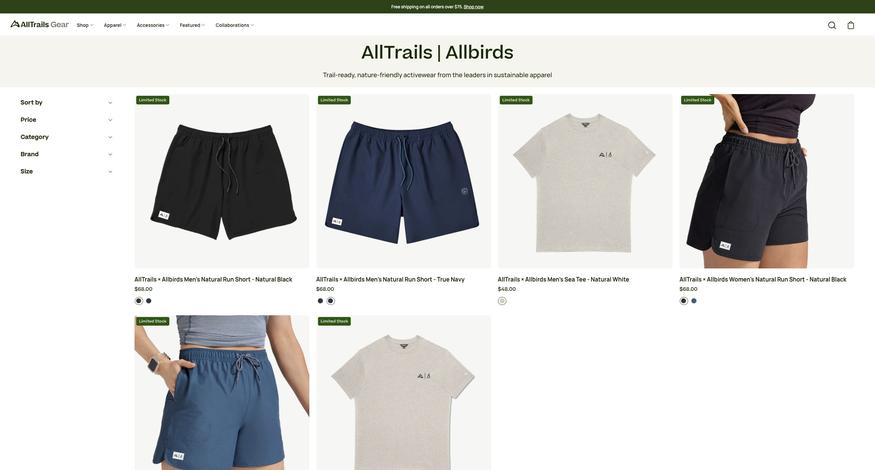 Task type: vqa. For each thing, say whether or not it's contained in the screenshot.
Glacial Blue option
no



Task type: describe. For each thing, give the bounding box(es) containing it.
2 natural from the left
[[255, 276, 276, 284]]

category button
[[21, 129, 114, 146]]

natural black radio for alltrails × allbirds men's natural run short - natural black
[[135, 297, 143, 305]]

toggle plus image for accessories
[[166, 23, 170, 27]]

allbirds for alltrails × allbirds men's natural run short - natural black $68.00
[[162, 276, 183, 284]]

women's
[[729, 276, 755, 284]]

- inside alltrails × allbirds men's sea tee - natural white $48.00
[[587, 276, 590, 284]]

nature-
[[357, 71, 380, 79]]

$68.00 for alltrails × allbirds men's natural run short - true navy
[[316, 286, 334, 293]]

toggle plus image for shop
[[90, 23, 94, 27]]

trail-ready, nature-friendly activewear from the leaders in sustainable apparel
[[323, 71, 552, 79]]

leaders
[[464, 71, 486, 79]]

× for alltrails × allbirds men's natural run short - true navy
[[340, 276, 343, 284]]

natural black radio for alltrails × allbirds women's natural run short - natural black
[[680, 297, 688, 305]]

trail-
[[323, 71, 338, 79]]

black for alltrails × allbirds women's natural run short - natural black
[[832, 276, 847, 284]]

on
[[420, 4, 425, 10]]

$68.00 for alltrails × allbirds women's natural run short - natural black
[[680, 286, 698, 293]]

Shadow radio
[[690, 297, 698, 305]]

true
[[437, 276, 450, 284]]

sort by button
[[21, 94, 114, 111]]

run for alltrails × allbirds men's natural run short - natural black
[[223, 276, 234, 284]]

accessories
[[137, 22, 166, 28]]

brand button
[[21, 146, 114, 163]]

natural black image for alltrails × allbirds men's natural run short - natural black
[[136, 299, 141, 304]]

friendly
[[380, 71, 402, 79]]

allbirds for alltrails × allbirds men's sea tee - natural white $48.00
[[525, 276, 546, 284]]

alltrails × allbirds men's natural run short - natural black $68.00
[[135, 276, 292, 293]]

men's for alltrails × allbirds men's natural run short - true navy
[[366, 276, 382, 284]]

orders
[[431, 4, 444, 10]]

ready,
[[338, 71, 356, 79]]

× for alltrails × allbirds women's natural run short - natural black
[[703, 276, 706, 284]]

shop now link
[[464, 4, 484, 10]]

option group for alltrails × allbirds men's natural run short - true navy
[[316, 297, 491, 305]]

alltrails | allbirds
[[361, 40, 514, 66]]

sort by
[[21, 99, 43, 107]]

natural black image
[[681, 299, 687, 304]]

short for alltrails × allbirds men's natural run short - true navy
[[417, 276, 432, 284]]

run for alltrails × allbirds women's natural run short - natural black
[[777, 276, 788, 284]]

alltrails for alltrails × allbirds men's natural run short - natural black $68.00
[[135, 276, 157, 284]]

natural inside alltrails × allbirds men's sea tee - natural white $48.00
[[591, 276, 612, 284]]

$68.00 link for alltrails × allbirds men's natural run short - natural black
[[135, 286, 309, 294]]

alltrails for alltrails × allbirds men's natural run short - true navy $68.00
[[316, 276, 338, 284]]

free
[[392, 4, 400, 10]]

Natural White radio
[[498, 297, 506, 305]]

apparel link
[[99, 17, 132, 34]]

alltrails × allbirds women's natural run short - natural black $68.00
[[680, 276, 847, 293]]

shop link
[[72, 17, 99, 34]]

alltrails for alltrails × allbirds women's natural run short - natural black $68.00
[[680, 276, 702, 284]]

- for alltrails × allbirds men's natural run short - natural black
[[252, 276, 254, 284]]

sustainable
[[494, 71, 529, 79]]

natural inside alltrails × allbirds men's natural run short - true navy $68.00
[[383, 276, 404, 284]]

5 natural from the left
[[756, 276, 776, 284]]

$48.00 link
[[498, 286, 673, 294]]

$48.00
[[498, 286, 516, 293]]

option group for alltrails × allbirds women's natural run short - natural black
[[680, 297, 855, 305]]

× for alltrails × allbirds men's natural run short - natural black
[[158, 276, 161, 284]]

men's for alltrails × allbirds men's natural run short - natural black
[[184, 276, 200, 284]]



Task type: locate. For each thing, give the bounding box(es) containing it.
black inside alltrails × allbirds women's natural run short - natural black $68.00
[[832, 276, 847, 284]]

$68.00 link down alltrails × allbirds men's natural run short - true navy link at bottom
[[316, 286, 491, 294]]

3 option group from the left
[[680, 297, 855, 305]]

- inside alltrails × allbirds women's natural run short - natural black $68.00
[[806, 276, 809, 284]]

option group down alltrails × allbirds women's natural run short - natural black $68.00
[[680, 297, 855, 305]]

0 horizontal spatial short
[[235, 276, 251, 284]]

short for alltrails × allbirds men's natural run short - natural black
[[235, 276, 251, 284]]

1 natural from the left
[[201, 276, 222, 284]]

accessories link
[[132, 17, 175, 34]]

0 horizontal spatial shop
[[77, 22, 90, 28]]

from
[[437, 71, 451, 79]]

toggle plus image inside shop link
[[90, 23, 94, 27]]

2 black from the left
[[832, 276, 847, 284]]

natural black image left true navy icon
[[318, 299, 323, 304]]

white
[[613, 276, 629, 284]]

2 $68.00 link from the left
[[316, 286, 491, 294]]

run for alltrails × allbirds men's natural run short - true navy
[[405, 276, 416, 284]]

2 short from the left
[[417, 276, 432, 284]]

alltrails up the $48.00
[[498, 276, 520, 284]]

1 men's from the left
[[184, 276, 200, 284]]

natural black radio left true navy icon
[[316, 297, 325, 305]]

$68.00 up true navy image at the bottom of page
[[135, 286, 152, 293]]

men's
[[184, 276, 200, 284], [366, 276, 382, 284], [548, 276, 564, 284]]

alltrails for alltrails × allbirds men's sea tee - natural white $48.00
[[498, 276, 520, 284]]

short for alltrails × allbirds women's natural run short - natural black
[[790, 276, 805, 284]]

0 horizontal spatial run
[[223, 276, 234, 284]]

1 horizontal spatial run
[[405, 276, 416, 284]]

alltrails up true navy icon
[[316, 276, 338, 284]]

1 horizontal spatial $68.00 link
[[316, 286, 491, 294]]

4 natural from the left
[[591, 276, 612, 284]]

option group down alltrails × allbirds men's natural run short - natural black $68.00 on the bottom left of page
[[135, 297, 310, 305]]

2 option group from the left
[[316, 297, 491, 305]]

True Navy radio
[[145, 297, 153, 305]]

men's for alltrails × allbirds men's sea tee - natural white
[[548, 276, 564, 284]]

category
[[21, 133, 49, 141]]

2 horizontal spatial natural black radio
[[680, 297, 688, 305]]

shop left apparel
[[77, 22, 90, 28]]

by
[[35, 99, 43, 107]]

toggle plus image for apparel
[[122, 23, 127, 27]]

tee
[[576, 276, 586, 284]]

in
[[487, 71, 493, 79]]

size
[[21, 168, 33, 176]]

- for alltrails × allbirds women's natural run short - natural black
[[806, 276, 809, 284]]

0 horizontal spatial $68.00 link
[[135, 286, 309, 294]]

1 horizontal spatial natural black image
[[318, 299, 323, 304]]

price
[[21, 116, 36, 124]]

0 horizontal spatial natural black radio
[[135, 297, 143, 305]]

black inside alltrails × allbirds men's natural run short - natural black $68.00
[[277, 276, 292, 284]]

3 run from the left
[[777, 276, 788, 284]]

1 $68.00 link from the left
[[135, 286, 309, 294]]

1 option group from the left
[[135, 297, 310, 305]]

free shipping on all orders over $75. shop now
[[392, 4, 484, 10]]

2 horizontal spatial option group
[[680, 297, 855, 305]]

allbirds for alltrails × allbirds men's natural run short - true navy $68.00
[[344, 276, 365, 284]]

4 - from the left
[[806, 276, 809, 284]]

toggle plus image left apparel
[[90, 23, 94, 27]]

short inside alltrails × allbirds women's natural run short - natural black $68.00
[[790, 276, 805, 284]]

alltrails inside alltrails × allbirds men's natural run short - true navy $68.00
[[316, 276, 338, 284]]

short inside alltrails × allbirds men's natural run short - true navy $68.00
[[417, 276, 432, 284]]

sort
[[21, 99, 34, 107]]

alltrails × allbirds men's natural run short - natural black link
[[135, 276, 309, 284]]

× for alltrails × allbirds men's sea tee - natural white
[[521, 276, 524, 284]]

natural white image
[[499, 299, 505, 304]]

1 horizontal spatial option group
[[316, 297, 491, 305]]

$68.00 link for alltrails × allbirds men's natural run short - true navy
[[316, 286, 491, 294]]

alltrails inside alltrails × allbirds men's sea tee - natural white $48.00
[[498, 276, 520, 284]]

apparel
[[104, 22, 122, 28]]

alltrails up 'shadow' icon
[[680, 276, 702, 284]]

1 horizontal spatial natural black radio
[[316, 297, 325, 305]]

allbirds inside alltrails × allbirds men's natural run short - true navy $68.00
[[344, 276, 365, 284]]

alltrails up true navy image at the bottom of page
[[135, 276, 157, 284]]

allbirds inside alltrails × allbirds men's natural run short - natural black $68.00
[[162, 276, 183, 284]]

alltrails × allbirds men's natural run short - true navy link
[[316, 276, 491, 284]]

toggle plus image left collaborations
[[201, 23, 205, 27]]

1 short from the left
[[235, 276, 251, 284]]

0 horizontal spatial black
[[277, 276, 292, 284]]

sea
[[565, 276, 575, 284]]

toggle plus image
[[122, 23, 127, 27], [166, 23, 170, 27], [250, 23, 254, 27]]

1 run from the left
[[223, 276, 234, 284]]

option group
[[135, 297, 310, 305], [316, 297, 491, 305], [680, 297, 855, 305]]

featured link
[[175, 17, 211, 34]]

2 × from the left
[[340, 276, 343, 284]]

option group for alltrails × allbirds men's natural run short - natural black
[[135, 297, 310, 305]]

2 men's from the left
[[366, 276, 382, 284]]

$68.00 link for alltrails × allbirds women's natural run short - natural black
[[680, 286, 855, 294]]

0 horizontal spatial natural black image
[[136, 299, 141, 304]]

1 natural black image from the left
[[136, 299, 141, 304]]

now
[[475, 4, 484, 10]]

$68.00 inside alltrails × allbirds women's natural run short - natural black $68.00
[[680, 286, 698, 293]]

2 horizontal spatial $68.00
[[680, 286, 698, 293]]

True Navy radio
[[327, 297, 335, 305]]

true navy image
[[146, 299, 152, 304]]

$68.00 link down the alltrails × allbirds men's natural run short - natural black link
[[135, 286, 309, 294]]

all
[[426, 4, 430, 10]]

1 × from the left
[[158, 276, 161, 284]]

alltrails × allbirds men's sea tee - natural white link
[[498, 276, 673, 284]]

3 - from the left
[[587, 276, 590, 284]]

featured
[[180, 22, 201, 28]]

men's inside alltrails × allbirds men's sea tee - natural white $48.00
[[548, 276, 564, 284]]

- inside alltrails × allbirds men's natural run short - true navy $68.00
[[434, 276, 436, 284]]

men's inside alltrails × allbirds men's natural run short - natural black $68.00
[[184, 276, 200, 284]]

× inside alltrails × allbirds men's natural run short - true navy $68.00
[[340, 276, 343, 284]]

activewear
[[404, 71, 436, 79]]

1 natural black radio from the left
[[135, 297, 143, 305]]

|
[[437, 40, 441, 66]]

toggle plus image inside collaborations 'link'
[[250, 23, 254, 27]]

natural black image
[[136, 299, 141, 304], [318, 299, 323, 304]]

allbirds
[[446, 40, 514, 66], [162, 276, 183, 284], [344, 276, 365, 284], [525, 276, 546, 284], [707, 276, 728, 284]]

toggle plus image inside accessories "link"
[[166, 23, 170, 27]]

0 horizontal spatial men's
[[184, 276, 200, 284]]

allbirds for alltrails × allbirds women's natural run short - natural black $68.00
[[707, 276, 728, 284]]

3 $68.00 from the left
[[680, 286, 698, 293]]

alltrails for alltrails | allbirds
[[361, 40, 433, 66]]

× inside alltrails × allbirds men's natural run short - natural black $68.00
[[158, 276, 161, 284]]

3 natural from the left
[[383, 276, 404, 284]]

1 horizontal spatial $68.00
[[316, 286, 334, 293]]

0 horizontal spatial option group
[[135, 297, 310, 305]]

shadow image
[[691, 299, 697, 304]]

alltrails up friendly
[[361, 40, 433, 66]]

size button
[[21, 163, 114, 180]]

alltrails × allbirds men's natural run short - true navy $68.00
[[316, 276, 465, 293]]

toggle plus image
[[90, 23, 94, 27], [201, 23, 205, 27]]

- for alltrails × allbirds men's natural run short - true navy
[[434, 276, 436, 284]]

0 horizontal spatial toggle plus image
[[90, 23, 94, 27]]

- inside alltrails × allbirds men's natural run short - natural black $68.00
[[252, 276, 254, 284]]

run inside alltrails × allbirds women's natural run short - natural black $68.00
[[777, 276, 788, 284]]

2 natural black radio from the left
[[316, 297, 325, 305]]

-
[[252, 276, 254, 284], [434, 276, 436, 284], [587, 276, 590, 284], [806, 276, 809, 284]]

1 horizontal spatial shop
[[464, 4, 474, 10]]

4 × from the left
[[703, 276, 706, 284]]

1 horizontal spatial toggle plus image
[[201, 23, 205, 27]]

short inside alltrails × allbirds men's natural run short - natural black $68.00
[[235, 276, 251, 284]]

$68.00 up natural black icon
[[680, 286, 698, 293]]

2 $68.00 from the left
[[316, 286, 334, 293]]

$75.
[[455, 4, 463, 10]]

navy
[[451, 276, 465, 284]]

×
[[158, 276, 161, 284], [340, 276, 343, 284], [521, 276, 524, 284], [703, 276, 706, 284]]

× inside alltrails × allbirds men's sea tee - natural white $48.00
[[521, 276, 524, 284]]

2 horizontal spatial run
[[777, 276, 788, 284]]

1 horizontal spatial men's
[[366, 276, 382, 284]]

natural black radio left true navy image at the bottom of page
[[135, 297, 143, 305]]

black
[[277, 276, 292, 284], [832, 276, 847, 284]]

shop
[[464, 4, 474, 10], [77, 22, 90, 28]]

alltrails × allbirds women's natural run short - natural black link
[[680, 276, 855, 284]]

option group down alltrails × allbirds men's natural run short - true navy link at bottom
[[316, 297, 491, 305]]

2 toggle plus image from the left
[[201, 23, 205, 27]]

3 × from the left
[[521, 276, 524, 284]]

run inside alltrails × allbirds men's natural run short - natural black $68.00
[[223, 276, 234, 284]]

toggle plus image for featured
[[201, 23, 205, 27]]

natural
[[201, 276, 222, 284], [255, 276, 276, 284], [383, 276, 404, 284], [591, 276, 612, 284], [756, 276, 776, 284], [810, 276, 831, 284]]

allbirds for alltrails | allbirds
[[446, 40, 514, 66]]

alltrails inside alltrails × allbirds women's natural run short - natural black $68.00
[[680, 276, 702, 284]]

6 natural from the left
[[810, 276, 831, 284]]

natural black image for alltrails × allbirds men's natural run short - true navy
[[318, 299, 323, 304]]

short
[[235, 276, 251, 284], [417, 276, 432, 284], [790, 276, 805, 284]]

2 horizontal spatial men's
[[548, 276, 564, 284]]

shipping
[[401, 4, 419, 10]]

2 horizontal spatial toggle plus image
[[250, 23, 254, 27]]

alltrails
[[361, 40, 433, 66], [135, 276, 157, 284], [316, 276, 338, 284], [498, 276, 520, 284], [680, 276, 702, 284]]

3 men's from the left
[[548, 276, 564, 284]]

$68.00
[[135, 286, 152, 293], [316, 286, 334, 293], [680, 286, 698, 293]]

apparel
[[530, 71, 552, 79]]

allbirds inside alltrails × allbirds women's natural run short - natural black $68.00
[[707, 276, 728, 284]]

1 toggle plus image from the left
[[90, 23, 94, 27]]

natural black radio left 'shadow' icon
[[680, 297, 688, 305]]

2 - from the left
[[434, 276, 436, 284]]

toggle plus image for collaborations
[[250, 23, 254, 27]]

1 toggle plus image from the left
[[122, 23, 127, 27]]

over
[[445, 4, 454, 10]]

toggle plus image inside the 'apparel' link
[[122, 23, 127, 27]]

0 horizontal spatial $68.00
[[135, 286, 152, 293]]

$68.00 inside alltrails × allbirds men's natural run short - true navy $68.00
[[316, 286, 334, 293]]

price button
[[21, 111, 114, 129]]

$68.00 link
[[135, 286, 309, 294], [316, 286, 491, 294], [680, 286, 855, 294]]

$68.00 inside alltrails × allbirds men's natural run short - natural black $68.00
[[135, 286, 152, 293]]

true navy image
[[328, 299, 333, 304]]

alltrails inside alltrails × allbirds men's natural run short - natural black $68.00
[[135, 276, 157, 284]]

1 horizontal spatial toggle plus image
[[166, 23, 170, 27]]

natural black radio for alltrails × allbirds men's natural run short - true navy
[[316, 297, 325, 305]]

run inside alltrails × allbirds men's natural run short - true navy $68.00
[[405, 276, 416, 284]]

alltrails × allbirds men's sea tee - natural white $48.00
[[498, 276, 629, 293]]

0 vertical spatial shop
[[464, 4, 474, 10]]

2 horizontal spatial $68.00 link
[[680, 286, 855, 294]]

black for alltrails × allbirds men's natural run short - natural black
[[277, 276, 292, 284]]

brand
[[21, 150, 39, 159]]

3 natural black radio from the left
[[680, 297, 688, 305]]

3 short from the left
[[790, 276, 805, 284]]

3 $68.00 link from the left
[[680, 286, 855, 294]]

1 black from the left
[[277, 276, 292, 284]]

$68.00 up true navy icon
[[316, 286, 334, 293]]

2 natural black image from the left
[[318, 299, 323, 304]]

2 toggle plus image from the left
[[166, 23, 170, 27]]

2 horizontal spatial short
[[790, 276, 805, 284]]

men's inside alltrails × allbirds men's natural run short - true navy $68.00
[[366, 276, 382, 284]]

allbirds inside alltrails × allbirds men's sea tee - natural white $48.00
[[525, 276, 546, 284]]

2 run from the left
[[405, 276, 416, 284]]

$68.00 for alltrails × allbirds men's natural run short - natural black
[[135, 286, 152, 293]]

shop right $75. at the top
[[464, 4, 474, 10]]

Natural Black radio
[[135, 297, 143, 305], [316, 297, 325, 305], [680, 297, 688, 305]]

$68.00 link down alltrails × allbirds women's natural run short - natural black link
[[680, 286, 855, 294]]

run
[[223, 276, 234, 284], [405, 276, 416, 284], [777, 276, 788, 284]]

× inside alltrails × allbirds women's natural run short - natural black $68.00
[[703, 276, 706, 284]]

1 horizontal spatial short
[[417, 276, 432, 284]]

0 horizontal spatial toggle plus image
[[122, 23, 127, 27]]

toggle plus image inside featured link
[[201, 23, 205, 27]]

collaborations link
[[211, 17, 260, 34]]

1 $68.00 from the left
[[135, 286, 152, 293]]

3 toggle plus image from the left
[[250, 23, 254, 27]]

collaborations
[[216, 22, 250, 28]]

1 horizontal spatial black
[[832, 276, 847, 284]]

natural black image left true navy image at the bottom of page
[[136, 299, 141, 304]]

1 vertical spatial shop
[[77, 22, 90, 28]]

the
[[453, 71, 463, 79]]

1 - from the left
[[252, 276, 254, 284]]



